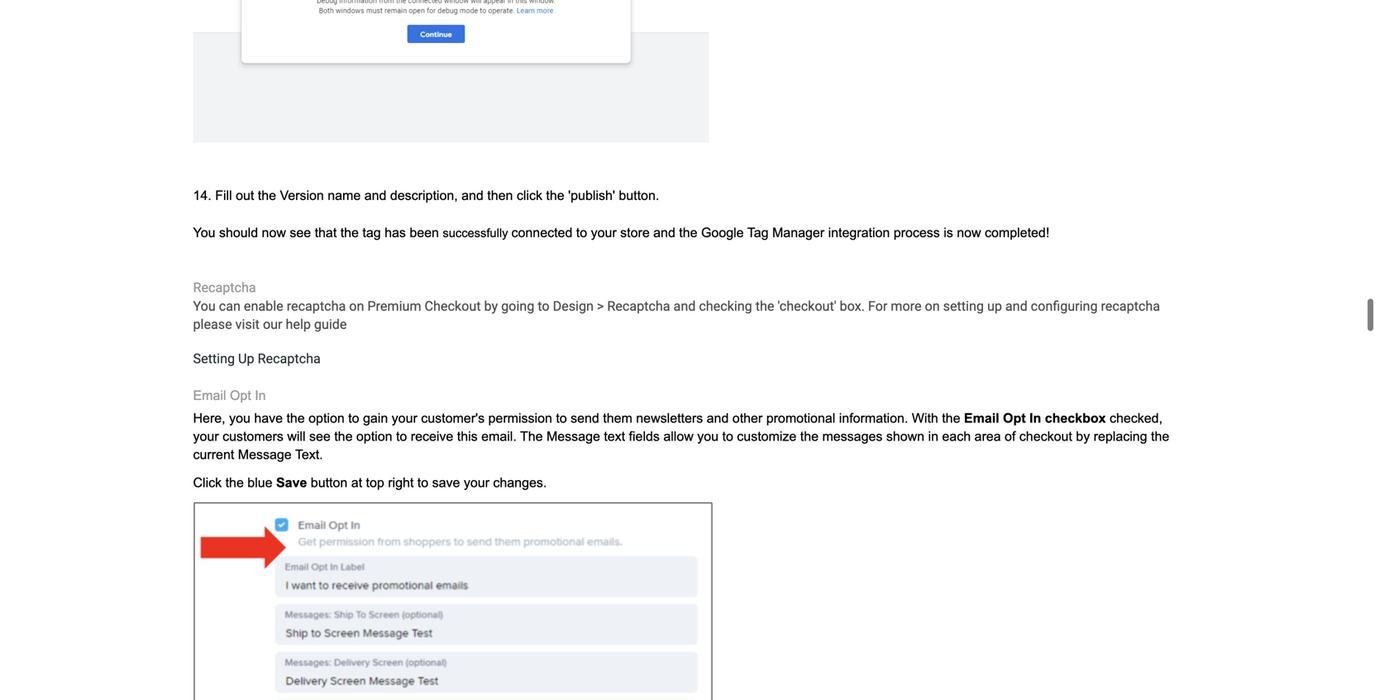 Task type: locate. For each thing, give the bounding box(es) containing it.
1 horizontal spatial option
[[356, 429, 392, 444]]

and right "up"
[[1005, 298, 1028, 314]]

in up have
[[255, 388, 266, 403]]

configuring
[[1031, 298, 1098, 314]]

your
[[591, 225, 617, 240], [392, 411, 417, 426], [193, 429, 219, 444], [464, 476, 490, 490]]

2 horizontal spatial recaptcha
[[607, 298, 670, 314]]

0 horizontal spatial in
[[255, 388, 266, 403]]

0 vertical spatial you
[[193, 225, 215, 240]]

opt
[[230, 388, 251, 403], [1003, 411, 1026, 426]]

option up 'text.'
[[309, 411, 345, 426]]

1 vertical spatial in
[[1030, 411, 1041, 426]]

text.
[[295, 447, 323, 462]]

0 horizontal spatial recaptcha
[[287, 298, 346, 314]]

your down the here,
[[193, 429, 219, 444]]

0 horizontal spatial option
[[309, 411, 345, 426]]

your right gain
[[392, 411, 417, 426]]

0 horizontal spatial opt
[[230, 388, 251, 403]]

1 horizontal spatial opt
[[1003, 411, 1026, 426]]

opt up of
[[1003, 411, 1026, 426]]

1 horizontal spatial by
[[1076, 429, 1090, 444]]

recaptcha
[[193, 280, 256, 296], [607, 298, 670, 314], [258, 351, 321, 367]]

0 horizontal spatial you
[[229, 411, 250, 426]]

0 vertical spatial recaptcha
[[193, 280, 256, 296]]

checkout
[[1019, 429, 1072, 444]]

message
[[547, 429, 600, 444], [238, 447, 292, 462]]

0 vertical spatial see
[[290, 225, 311, 240]]

1 horizontal spatial in
[[1030, 411, 1041, 426]]

by inside recaptcha you can enable recaptcha on premium checkout by going to design > recaptcha and checking the 'checkout' box. for more on setting up and configuring recaptcha please visit our help guide
[[484, 298, 498, 314]]

the right checking
[[756, 298, 774, 314]]

1 horizontal spatial you
[[697, 429, 719, 444]]

setting
[[943, 298, 984, 314]]

option
[[309, 411, 345, 426], [356, 429, 392, 444]]

message down send
[[547, 429, 600, 444]]

have
[[254, 411, 283, 426]]

recaptcha up guide
[[287, 298, 346, 314]]

2 you from the top
[[193, 298, 216, 314]]

here, you have the option to gain your customer's permission to send them newsletters and other promotional information. with the email opt in checkbox
[[193, 411, 1106, 426]]

1 vertical spatial by
[[1076, 429, 1090, 444]]

the up the will
[[286, 411, 305, 426]]

0 vertical spatial you
[[229, 411, 250, 426]]

'publish'
[[568, 188, 615, 203]]

2 recaptcha from the left
[[1101, 298, 1160, 314]]

0 horizontal spatial on
[[349, 298, 364, 314]]

1 horizontal spatial message
[[547, 429, 600, 444]]

1 on from the left
[[349, 298, 364, 314]]

of
[[1005, 429, 1016, 444]]

customers
[[223, 429, 284, 444]]

at
[[351, 476, 362, 490]]

tag
[[747, 225, 769, 240]]

email
[[193, 388, 226, 403], [964, 411, 999, 426]]

has
[[385, 225, 406, 240]]

the
[[258, 188, 276, 203], [546, 188, 565, 203], [340, 225, 359, 240], [679, 225, 698, 240], [756, 298, 774, 314], [286, 411, 305, 426], [942, 411, 960, 426], [334, 429, 353, 444], [800, 429, 819, 444], [1151, 429, 1170, 444], [225, 476, 244, 490]]

more
[[891, 298, 922, 314]]

allow
[[664, 429, 694, 444]]

that
[[315, 225, 337, 240]]

to right right
[[417, 476, 428, 490]]

1 vertical spatial option
[[356, 429, 392, 444]]

you left should
[[193, 225, 215, 240]]

checkbox
[[1045, 411, 1106, 426]]

on
[[349, 298, 364, 314], [925, 298, 940, 314]]

and
[[364, 188, 387, 203], [462, 188, 484, 203], [653, 225, 675, 240], [674, 298, 696, 314], [1005, 298, 1028, 314], [707, 411, 729, 426]]

checking
[[699, 298, 752, 314]]

them
[[603, 411, 632, 426]]

'checkout'
[[778, 298, 836, 314]]

save
[[432, 476, 460, 490]]

0 horizontal spatial now
[[262, 225, 286, 240]]

button
[[311, 476, 348, 490]]

recaptcha right configuring
[[1101, 298, 1160, 314]]

shown
[[886, 429, 925, 444]]

by left 'going'
[[484, 298, 498, 314]]

1 horizontal spatial recaptcha
[[1101, 298, 1160, 314]]

recaptcha up the can
[[193, 280, 256, 296]]

you inside checked, your customers will see the option to receive this email. the message text fields allow you to customize the messages shown in each area of checkout by replacing the current message text.
[[697, 429, 719, 444]]

store
[[620, 225, 650, 240]]

by
[[484, 298, 498, 314], [1076, 429, 1090, 444]]

see left that
[[290, 225, 311, 240]]

0 horizontal spatial by
[[484, 298, 498, 314]]

1 vertical spatial see
[[309, 429, 331, 444]]

2 now from the left
[[957, 225, 981, 240]]

now right should
[[262, 225, 286, 240]]

click
[[193, 476, 222, 490]]

guide
[[314, 317, 347, 333]]

14.
[[193, 188, 211, 203]]

in up checkout
[[1030, 411, 1041, 426]]

text
[[604, 429, 625, 444]]

with
[[912, 411, 938, 426]]

1 vertical spatial you
[[193, 298, 216, 314]]

click
[[517, 188, 542, 203]]

by down checkbox
[[1076, 429, 1090, 444]]

1 vertical spatial opt
[[1003, 411, 1026, 426]]

on right more
[[925, 298, 940, 314]]

the up each
[[942, 411, 960, 426]]

1 vertical spatial you
[[697, 429, 719, 444]]

completed!
[[985, 225, 1050, 240]]

is
[[944, 225, 953, 240]]

message down customers
[[238, 447, 292, 462]]

click the blue save button at top right to save your changes.
[[193, 476, 547, 490]]

replacing
[[1094, 429, 1147, 444]]

promotional
[[766, 411, 835, 426]]

email up the here,
[[193, 388, 226, 403]]

1 horizontal spatial recaptcha
[[258, 351, 321, 367]]

button.
[[619, 188, 659, 203]]

0 horizontal spatial recaptcha
[[193, 280, 256, 296]]

you up the please
[[193, 298, 216, 314]]

you right allow
[[697, 429, 719, 444]]

to
[[576, 225, 587, 240], [538, 298, 550, 314], [348, 411, 359, 426], [556, 411, 567, 426], [396, 429, 407, 444], [722, 429, 733, 444], [417, 476, 428, 490]]

the down checked,
[[1151, 429, 1170, 444]]

1 horizontal spatial on
[[925, 298, 940, 314]]

email up area in the right bottom of the page
[[964, 411, 999, 426]]

option down gain
[[356, 429, 392, 444]]

1 vertical spatial message
[[238, 447, 292, 462]]

1 vertical spatial email
[[964, 411, 999, 426]]

save
[[276, 476, 307, 490]]

and left other
[[707, 411, 729, 426]]

by inside checked, your customers will see the option to receive this email. the message text fields allow you to customize the messages shown in each area of checkout by replacing the current message text.
[[1076, 429, 1090, 444]]

on left premium
[[349, 298, 364, 314]]

1 horizontal spatial now
[[957, 225, 981, 240]]

visit
[[235, 317, 260, 333]]

recaptcha down help
[[258, 351, 321, 367]]

setting up recaptcha link
[[193, 351, 321, 367]]

the right the will
[[334, 429, 353, 444]]

setting up recaptcha
[[193, 351, 321, 367]]

0 horizontal spatial message
[[238, 447, 292, 462]]

see up 'text.'
[[309, 429, 331, 444]]

the right out
[[258, 188, 276, 203]]

see
[[290, 225, 311, 240], [309, 429, 331, 444]]

can
[[219, 298, 241, 314]]

recaptcha right >
[[607, 298, 670, 314]]

you
[[229, 411, 250, 426], [697, 429, 719, 444]]

option inside checked, your customers will see the option to receive this email. the message text fields allow you to customize the messages shown in each area of checkout by replacing the current message text.
[[356, 429, 392, 444]]

and left checking
[[674, 298, 696, 314]]

1 horizontal spatial email
[[964, 411, 999, 426]]

now
[[262, 225, 286, 240], [957, 225, 981, 240]]

opt down up
[[230, 388, 251, 403]]

1 vertical spatial recaptcha
[[607, 298, 670, 314]]

changes.
[[493, 476, 547, 490]]

to right 'going'
[[538, 298, 550, 314]]

0 vertical spatial by
[[484, 298, 498, 314]]

in
[[255, 388, 266, 403], [1030, 411, 1041, 426]]

you
[[193, 225, 215, 240], [193, 298, 216, 314]]

now right the is
[[957, 225, 981, 240]]

then
[[487, 188, 513, 203]]

0 horizontal spatial email
[[193, 388, 226, 403]]

you up customers
[[229, 411, 250, 426]]



Task type: vqa. For each thing, say whether or not it's contained in the screenshot.
including
no



Task type: describe. For each thing, give the bounding box(es) containing it.
going
[[501, 298, 534, 314]]

fields
[[629, 429, 660, 444]]

customer's
[[421, 411, 485, 426]]

0 vertical spatial message
[[547, 429, 600, 444]]

please
[[193, 317, 232, 333]]

each
[[942, 429, 971, 444]]

1 you from the top
[[193, 225, 215, 240]]

description,
[[390, 188, 458, 203]]

integration
[[828, 225, 890, 240]]

0 vertical spatial in
[[255, 388, 266, 403]]

checked, your customers will see the option to receive this email. the message text fields allow you to customize the messages shown in each area of checkout by replacing the current message text.
[[193, 411, 1173, 462]]

checked,
[[1110, 411, 1163, 426]]

fill
[[215, 188, 232, 203]]

14. fill out the version name and description, and then click the 'publish' button.
[[193, 188, 659, 203]]

you inside recaptcha you can enable recaptcha on premium checkout by going to design > recaptcha and checking the 'checkout' box. for more on setting up and configuring recaptcha please visit our help guide
[[193, 298, 216, 314]]

current
[[193, 447, 234, 462]]

permission
[[488, 411, 552, 426]]

your right save on the bottom left of the page
[[464, 476, 490, 490]]

the left google
[[679, 225, 698, 240]]

the left tag
[[340, 225, 359, 240]]

and right name
[[364, 188, 387, 203]]

top
[[366, 476, 384, 490]]

blue
[[248, 476, 273, 490]]

the down promotional in the right of the page
[[800, 429, 819, 444]]

recaptcha you can enable recaptcha on premium checkout by going to design > recaptcha and checking the 'checkout' box. for more on setting up and configuring recaptcha please visit our help guide
[[193, 280, 1160, 333]]

1 recaptcha from the left
[[287, 298, 346, 314]]

checkout
[[425, 298, 481, 314]]

tag
[[363, 225, 381, 240]]

0 vertical spatial option
[[309, 411, 345, 426]]

to inside recaptcha you can enable recaptcha on premium checkout by going to design > recaptcha and checking the 'checkout' box. for more on setting up and configuring recaptcha please visit our help guide
[[538, 298, 550, 314]]

name
[[328, 188, 361, 203]]

in
[[928, 429, 939, 444]]

the left blue
[[225, 476, 244, 490]]

0 vertical spatial email
[[193, 388, 226, 403]]

and left then
[[462, 188, 484, 203]]

send
[[571, 411, 599, 426]]

here,
[[193, 411, 225, 426]]

the right 'click'
[[546, 188, 565, 203]]

setting
[[193, 351, 235, 367]]

successfully connected to your store and the google tag manager integration process is now completed!
[[443, 225, 1050, 240]]

receive
[[411, 429, 453, 444]]

the
[[520, 429, 543, 444]]

see inside checked, your customers will see the option to receive this email. the message text fields allow you to customize the messages shown in each area of checkout by replacing the current message text.
[[309, 429, 331, 444]]

0 vertical spatial opt
[[230, 388, 251, 403]]

information.
[[839, 411, 908, 426]]

to left gain
[[348, 411, 359, 426]]

to left the receive
[[396, 429, 407, 444]]

the inside recaptcha you can enable recaptcha on premium checkout by going to design > recaptcha and checking the 'checkout' box. for more on setting up and configuring recaptcha please visit our help guide
[[756, 298, 774, 314]]

for
[[868, 298, 888, 314]]

out
[[236, 188, 254, 203]]

to left send
[[556, 411, 567, 426]]

your left store
[[591, 225, 617, 240]]

messages
[[822, 429, 883, 444]]

your inside checked, your customers will see the option to receive this email. the message text fields allow you to customize the messages shown in each area of checkout by replacing the current message text.
[[193, 429, 219, 444]]

area
[[975, 429, 1001, 444]]

help
[[286, 317, 311, 333]]

to down 'publish'
[[576, 225, 587, 240]]

2 on from the left
[[925, 298, 940, 314]]

1 now from the left
[[262, 225, 286, 240]]

customize
[[737, 429, 797, 444]]

our
[[263, 317, 282, 333]]

>
[[597, 298, 604, 314]]

email.
[[481, 429, 517, 444]]

and right store
[[653, 225, 675, 240]]

version
[[280, 188, 324, 203]]

connected
[[511, 225, 573, 240]]

premium
[[367, 298, 421, 314]]

enable
[[244, 298, 283, 314]]

google
[[701, 225, 744, 240]]

email opt in
[[193, 388, 266, 403]]

other
[[733, 411, 763, 426]]

up
[[238, 351, 254, 367]]

newsletters
[[636, 411, 703, 426]]

successfully
[[443, 226, 508, 240]]

this
[[457, 429, 478, 444]]

should
[[219, 225, 258, 240]]

to down other
[[722, 429, 733, 444]]

gain
[[363, 411, 388, 426]]

been
[[410, 225, 439, 240]]

2 vertical spatial recaptcha
[[258, 351, 321, 367]]

process
[[894, 225, 940, 240]]

will
[[287, 429, 306, 444]]

design
[[553, 298, 594, 314]]

up
[[987, 298, 1002, 314]]

you should now see that the tag has been
[[193, 225, 443, 240]]

box.
[[840, 298, 865, 314]]

right
[[388, 476, 414, 490]]

manager
[[772, 225, 825, 240]]



